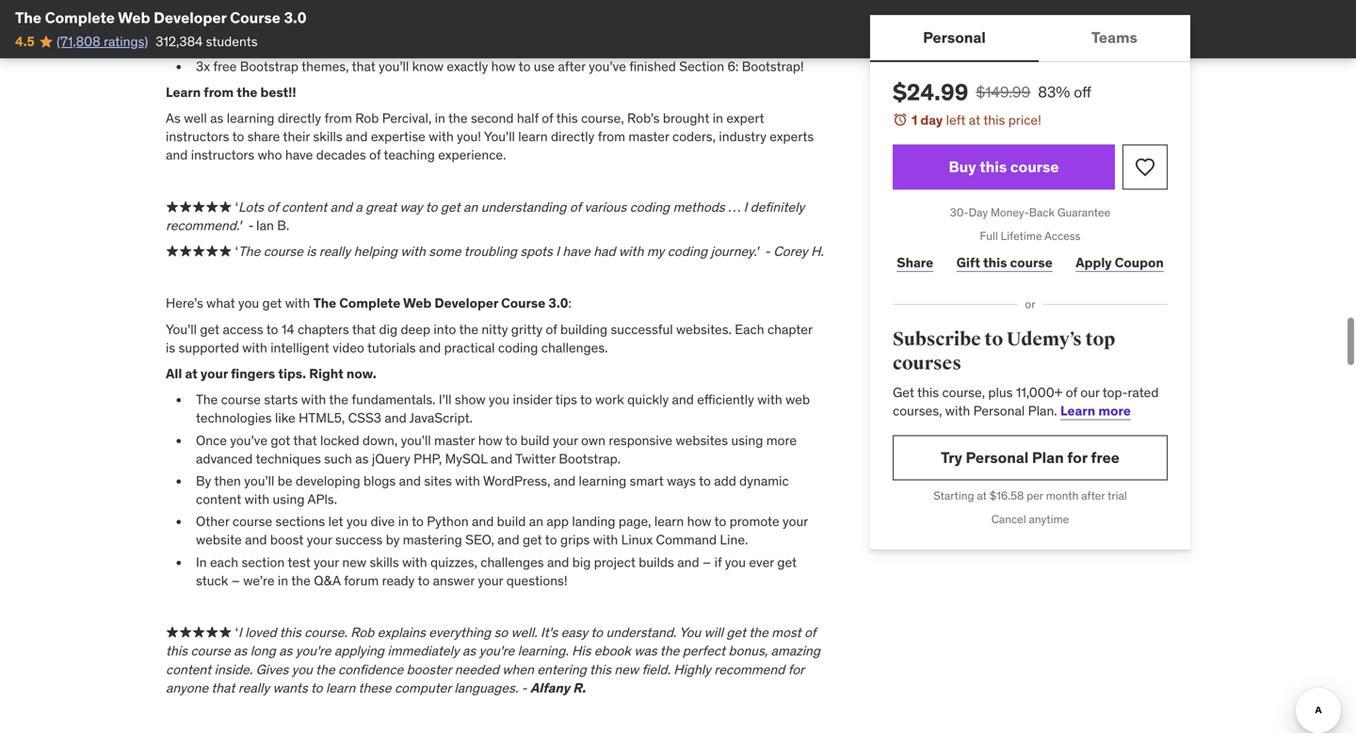 Task type: locate. For each thing, give the bounding box(es) containing it.
to right ready
[[418, 572, 430, 589]]

for left every
[[475, 13, 492, 30]]

free up copy
[[247, 13, 270, 30]]

3.0 up building
[[548, 295, 568, 312]]

an inside lots of content and a great way to get an understanding of various coding methods … i definitely recommend.'  -
[[463, 199, 478, 215]]

0 vertical spatial new
[[530, 13, 554, 30]]

and up decades
[[346, 128, 368, 145]]

personal inside button
[[923, 28, 986, 47]]

as
[[210, 110, 224, 127], [355, 450, 369, 467], [234, 643, 247, 660], [279, 643, 292, 660], [462, 643, 476, 660]]

after right use
[[558, 58, 586, 75]]

1 horizontal spatial for
[[788, 661, 804, 678]]

advanced
[[196, 450, 253, 467]]

1 vertical spatial rob
[[351, 624, 374, 641]]

1 horizontal spatial course
[[501, 295, 546, 312]]

1 vertical spatial from
[[324, 110, 352, 127]]

it's
[[541, 624, 558, 641]]

course, inside the get this course, plus 11,000+ of our top-rated courses, with personal plan.
[[942, 384, 985, 401]]

0 vertical spatial 3.0
[[284, 8, 307, 27]]

0 vertical spatial you've
[[589, 58, 626, 75]]

supported
[[179, 339, 239, 356]]

of up ian b.
[[267, 199, 278, 215]]

percival,
[[382, 110, 432, 127]]

the down test
[[291, 572, 311, 589]]

h.
[[811, 243, 824, 260]]

get inside lots of content and a great way to get an understanding of various coding methods … i definitely recommend.'  -
[[441, 199, 460, 215]]

personal up $24.99
[[923, 28, 986, 47]]

0 vertical spatial you'll
[[484, 128, 515, 145]]

year
[[204, 13, 229, 30]]

rob inside i loved this course. rob explains everything so well. it's easy to understand. you will get the most of this course as long as you're applying immediately as you're learning. his ebook was the perfect bonus, amazing content inside. gives you the confidence booster needed when entering this new field. highly recommend for anyone that really wants to learn these computer languages. -
[[351, 624, 374, 641]]

you
[[238, 295, 259, 312], [489, 391, 510, 408], [347, 513, 367, 530], [725, 554, 746, 571], [292, 661, 313, 678]]

this inside 1 year of free unlimited hosting (worth £119.00), for every new student to the course. a free copy of my popular ebook ' 3x free bootstrap themes, that you'll know exactly how to use after you've finished section 6: bootstrap! learn from the best!! as well as learning directly from rob percival, in the second half of this course, rob's brought in expert instructors to share their skills and expertise with you! you'll learn directly from master coders, industry experts and instructors who have decades of teaching experience.
[[556, 110, 578, 127]]

grips
[[560, 532, 590, 549]]

i inside lots of content and a great way to get an understanding of various coding methods … i definitely recommend.'  -
[[744, 199, 747, 215]]

new down "ebook"
[[614, 661, 639, 678]]

long
[[250, 643, 276, 660]]

into
[[434, 321, 456, 338]]

2 vertical spatial new
[[614, 661, 639, 678]]

coding
[[630, 199, 670, 215], [667, 243, 707, 260], [498, 339, 538, 356]]

1 vertical spatial course,
[[942, 384, 985, 401]]

1 horizontal spatial learn
[[1060, 402, 1095, 419]]

fundamentals.
[[352, 391, 436, 408]]

course up inside.
[[191, 643, 230, 660]]

learn inside 1 year of free unlimited hosting (worth £119.00), for every new student to the course. a free copy of my popular ebook ' 3x free bootstrap themes, that you'll know exactly how to use after you've finished section 6: bootstrap! learn from the best!! as well as learning directly from rob percival, in the second half of this course, rob's brought in expert instructors to share their skills and expertise with you! you'll learn directly from master coders, industry experts and instructors who have decades of teaching experience.
[[166, 84, 201, 101]]

1 ★★★★★ ' from the top
[[166, 199, 238, 215]]

1 vertical spatial 1
[[912, 112, 918, 129]]

as inside here's what you get with the complete web developer course 3.0 : you'll get access to 14 chapters that dig deep into the nitty gritty of building successful websites. each chapter is supported with intelligent video tutorials and practical coding challenges. all at your fingers tips. right now. the course starts with the fundamentals. i'll show you insider tips to work quickly and efficiently with web technologies like html5, css3 and javascript. once you've got that locked down, you'll master how to build your own responsive websites using more advanced techniques such as jquery php, mysql and twitter bootstrap. by then you'll be developing blogs and sites with wordpress, and learning smart ways to add dynamic content with using apls. other course sections let you dive in to python and build an app landing page, learn how to promote your website and boost your success by mastering seo, and get to grips with linux command line. in each section test your new skills with quizzes, challenges and big project builds and – if you ever get stuck – we're in the q&a forum ready to answer your questions!
[[355, 450, 369, 467]]

well.
[[511, 624, 537, 641]]

0 vertical spatial how
[[491, 58, 516, 75]]

udemy's
[[1007, 328, 1082, 351]]

this right loved
[[279, 624, 301, 641]]

you up success
[[347, 513, 367, 530]]

0 horizontal spatial course
[[230, 8, 281, 27]]

each
[[735, 321, 764, 338]]

0 vertical spatial -
[[247, 217, 253, 234]]

plus
[[988, 384, 1013, 401]]

build
[[521, 432, 550, 449], [497, 513, 526, 530]]

0 horizontal spatial new
[[342, 554, 366, 571]]

course. up applying
[[304, 624, 347, 641]]

anyone
[[166, 680, 208, 697]]

developer up 312,384
[[154, 8, 227, 27]]

here's what you get with the complete web developer course 3.0 : you'll get access to 14 chapters that dig deep into the nitty gritty of building successful websites. each chapter is supported with intelligent video tutorials and practical coding challenges. all at your fingers tips. right now. the course starts with the fundamentals. i'll show you insider tips to work quickly and efficiently with web technologies like html5, css3 and javascript. once you've got that locked down, you'll master how to build your own responsive websites using more advanced techniques such as jquery php, mysql and twitter bootstrap. by then you'll be developing blogs and sites with wordpress, and learning smart ways to add dynamic content with using apls. other course sections let you dive in to python and build an app landing page, learn how to promote your website and boost your success by mastering seo, and get to grips with linux command line. in each section test your new skills with quizzes, challenges and big project builds and – if you ever get stuck – we're in the q&a forum ready to answer your questions!
[[166, 295, 812, 589]]

2 vertical spatial for
[[788, 661, 804, 678]]

0 vertical spatial learning
[[227, 110, 274, 127]]

learn left these
[[326, 680, 355, 697]]

you've
[[589, 58, 626, 75], [230, 432, 267, 449]]

that down inside.
[[211, 680, 235, 697]]

1 horizontal spatial more
[[1098, 402, 1131, 419]]

per
[[1027, 489, 1043, 503]]

a
[[196, 35, 204, 52]]

after inside 1 year of free unlimited hosting (worth £119.00), for every new student to the course. a free copy of my popular ebook ' 3x free bootstrap themes, that you'll know exactly how to use after you've finished section 6: bootstrap! learn from the best!! as well as learning directly from rob percival, in the second half of this course, rob's brought in expert instructors to share their skills and expertise with you! you'll learn directly from master coders, industry experts and instructors who have decades of teaching experience.
[[558, 58, 586, 75]]

1 horizontal spatial new
[[530, 13, 554, 30]]

share button
[[893, 244, 937, 282]]

is up all at left
[[166, 339, 175, 356]]

1 vertical spatial personal
[[973, 402, 1025, 419]]

0 vertical spatial –
[[702, 554, 711, 571]]

you'll left know
[[379, 58, 409, 75]]

i left loved
[[238, 624, 242, 641]]

and
[[346, 128, 368, 145], [166, 147, 188, 164], [330, 199, 352, 215], [419, 339, 441, 356], [672, 391, 694, 408], [385, 410, 407, 427], [491, 450, 513, 467], [399, 473, 421, 490], [554, 473, 576, 490], [472, 513, 494, 530], [245, 532, 267, 549], [497, 532, 519, 549], [547, 554, 569, 571], [677, 554, 699, 571]]

how up mysql
[[478, 432, 502, 449]]

★★★★★ ' for i loved this course. rob explains everything so well. it's easy to understand. you will get the most of this course as long as you're applying immediately as you're learning. his ebook was the perfect bonus, amazing content inside. gives you the confidence booster needed when entering this new field. highly recommend for anyone that really wants to learn these computer languages. -
[[166, 624, 238, 641]]

coding right various
[[630, 199, 670, 215]]

1 vertical spatial after
[[1081, 489, 1105, 503]]

free up trial
[[1091, 448, 1120, 467]]

dynamic
[[739, 473, 789, 490]]

1 horizontal spatial –
[[702, 554, 711, 571]]

wishlist image
[[1134, 156, 1156, 179]]

as right well
[[210, 110, 224, 127]]

0 vertical spatial course,
[[581, 110, 624, 127]]

you'll
[[379, 58, 409, 75], [401, 432, 431, 449], [244, 473, 274, 490]]

2 horizontal spatial for
[[1067, 448, 1088, 467]]

2 vertical spatial from
[[598, 128, 625, 145]]

1 you're from the left
[[296, 643, 331, 660]]

chapter
[[767, 321, 812, 338]]

an left app
[[529, 513, 543, 530]]

really down gives
[[238, 680, 270, 697]]

0 vertical spatial learn
[[518, 128, 548, 145]]

an up troubling
[[463, 199, 478, 215]]

and inside lots of content and a great way to get an understanding of various coding methods … i definitely recommend.'  -
[[330, 199, 352, 215]]

2 vertical spatial learn
[[326, 680, 355, 697]]

0 vertical spatial developer
[[154, 8, 227, 27]]

gift this course
[[957, 254, 1053, 271]]

1 vertical spatial you'll
[[166, 321, 197, 338]]

using up dynamic
[[731, 432, 763, 449]]

content inside lots of content and a great way to get an understanding of various coding methods … i definitely recommend.'  -
[[282, 199, 327, 215]]

build up twitter
[[521, 432, 550, 449]]

and down as
[[166, 147, 188, 164]]

blogs
[[364, 473, 396, 490]]

2 you're from the left
[[479, 643, 515, 660]]

0 horizontal spatial my
[[280, 35, 297, 52]]

– down each
[[231, 572, 240, 589]]

developer inside here's what you get with the complete web developer course 3.0 : you'll get access to 14 chapters that dig deep into the nitty gritty of building successful websites. each chapter is supported with intelligent video tutorials and practical coding challenges. all at your fingers tips. right now. the course starts with the fundamentals. i'll show you insider tips to work quickly and efficiently with web technologies like html5, css3 and javascript. once you've got that locked down, you'll master how to build your own responsive websites using more advanced techniques such as jquery php, mysql and twitter bootstrap. by then you'll be developing blogs and sites with wordpress, and learning smart ways to add dynamic content with using apls. other course sections let you dive in to python and build an app landing page, learn how to promote your website and boost your success by mastering seo, and get to grips with linux command line. in each section test your new skills with quizzes, challenges and big project builds and – if you ever get stuck – we're in the q&a forum ready to answer your questions!
[[434, 295, 498, 312]]

i'll
[[439, 391, 452, 408]]

you up wants
[[292, 661, 313, 678]]

course, inside 1 year of free unlimited hosting (worth £119.00), for every new student to the course. a free copy of my popular ebook ' 3x free bootstrap themes, that you'll know exactly how to use after you've finished section 6: bootstrap! learn from the best!! as well as learning directly from rob percival, in the second half of this course, rob's brought in expert instructors to share their skills and expertise with you! you'll learn directly from master coders, industry experts and instructors who have decades of teaching experience.
[[581, 110, 624, 127]]

0 horizontal spatial from
[[204, 84, 234, 101]]

0 horizontal spatial –
[[231, 572, 240, 589]]

corey
[[773, 243, 808, 260]]

how inside 1 year of free unlimited hosting (worth £119.00), for every new student to the course. a free copy of my popular ebook ' 3x free bootstrap themes, that you'll know exactly how to use after you've finished section 6: bootstrap! learn from the best!! as well as learning directly from rob percival, in the second half of this course, rob's brought in expert instructors to share their skills and expertise with you! you'll learn directly from master coders, industry experts and instructors who have decades of teaching experience.
[[491, 58, 516, 75]]

web up ratings)
[[118, 8, 150, 27]]

spots
[[520, 243, 553, 260]]

learn more link
[[1060, 402, 1131, 419]]

1 left year
[[196, 13, 201, 30]]

1 horizontal spatial after
[[1081, 489, 1105, 503]]

course down the lifetime
[[1010, 254, 1053, 271]]

wants
[[273, 680, 308, 697]]

0 horizontal spatial have
[[285, 147, 313, 164]]

new inside 1 year of free unlimited hosting (worth £119.00), for every new student to the course. a free copy of my popular ebook ' 3x free bootstrap themes, that you'll know exactly how to use after you've finished section 6: bootstrap! learn from the best!! as well as learning directly from rob percival, in the second half of this course, rob's brought in expert instructors to share their skills and expertise with you! you'll learn directly from master coders, industry experts and instructors who have decades of teaching experience.
[[530, 13, 554, 30]]

course inside button
[[1010, 157, 1059, 177]]

skills inside 1 year of free unlimited hosting (worth £119.00), for every new student to the course. a free copy of my popular ebook ' 3x free bootstrap themes, that you'll know exactly how to use after you've finished section 6: bootstrap! learn from the best!! as well as learning directly from rob percival, in the second half of this course, rob's brought in expert instructors to share their skills and expertise with you! you'll learn directly from master coders, industry experts and instructors who have decades of teaching experience.
[[313, 128, 343, 145]]

was
[[634, 643, 657, 660]]

directly up their
[[278, 110, 321, 127]]

1 vertical spatial 3.0
[[548, 295, 568, 312]]

0 vertical spatial for
[[475, 13, 492, 30]]

content down then
[[196, 491, 241, 508]]

your
[[201, 365, 228, 382], [553, 432, 578, 449], [783, 513, 808, 530], [307, 532, 332, 549], [314, 554, 339, 571], [478, 572, 503, 589]]

★★★★★ ' the course is really helping with some troubling spots i have had with my coding journey.'  - corey h.
[[166, 243, 824, 260]]

the down ian
[[238, 243, 260, 260]]

boost
[[270, 532, 304, 549]]

0 vertical spatial ★★★★★
[[166, 199, 232, 215]]

bootstrap!
[[742, 58, 804, 75]]

an inside here's what you get with the complete web developer course 3.0 : you'll get access to 14 chapters that dig deep into the nitty gritty of building successful websites. each chapter is supported with intelligent video tutorials and practical coding challenges. all at your fingers tips. right now. the course starts with the fundamentals. i'll show you insider tips to work quickly and efficiently with web technologies like html5, css3 and javascript. once you've got that locked down, you'll master how to build your own responsive websites using more advanced techniques such as jquery php, mysql and twitter bootstrap. by then you'll be developing blogs and sites with wordpress, and learning smart ways to add dynamic content with using apls. other course sections let you dive in to python and build an app landing page, learn how to promote your website and boost your success by mastering seo, and get to grips with linux command line. in each section test your new skills with quizzes, challenges and big project builds and – if you ever get stuck – we're in the q&a forum ready to answer your questions!
[[529, 513, 543, 530]]

experts
[[770, 128, 814, 145]]

coders,
[[672, 128, 716, 145]]

1 vertical spatial -
[[765, 243, 770, 260]]

1 vertical spatial is
[[166, 339, 175, 356]]

1 horizontal spatial you've
[[589, 58, 626, 75]]

more down the web
[[766, 432, 797, 449]]

from up decades
[[324, 110, 352, 127]]

web
[[118, 8, 150, 27], [403, 295, 432, 312]]

complete inside here's what you get with the complete web developer course 3.0 : you'll get access to 14 chapters that dig deep into the nitty gritty of building successful websites. each chapter is supported with intelligent video tutorials and practical coding challenges. all at your fingers tips. right now. the course starts with the fundamentals. i'll show you insider tips to work quickly and efficiently with web technologies like html5, css3 and javascript. once you've got that locked down, you'll master how to build your own responsive websites using more advanced techniques such as jquery php, mysql and twitter bootstrap. by then you'll be developing blogs and sites with wordpress, and learning smart ways to add dynamic content with using apls. other course sections let you dive in to python and build an app landing page, learn how to promote your website and boost your success by mastering seo, and get to grips with linux command line. in each section test your new skills with quizzes, challenges and big project builds and – if you ever get stuck – we're in the q&a forum ready to answer your questions!
[[339, 295, 400, 312]]

of inside i loved this course. rob explains everything so well. it's easy to understand. you will get the most of this course as long as you're applying immediately as you're learning. his ebook was the perfect bonus, amazing content inside. gives you the confidence booster needed when entering this new field. highly recommend for anyone that really wants to learn these computer languages. -
[[804, 624, 816, 641]]

this down "ebook"
[[589, 661, 611, 678]]

building
[[560, 321, 608, 338]]

section
[[679, 58, 724, 75]]

to left udemy's
[[984, 328, 1003, 351]]

★★★★★ up here's
[[166, 243, 232, 260]]

this up anyone
[[166, 643, 187, 660]]

some
[[429, 243, 461, 260]]

i right spots
[[556, 243, 559, 260]]

to left share
[[232, 128, 244, 145]]

learn down our
[[1060, 402, 1095, 419]]

2 vertical spatial i
[[238, 624, 242, 641]]

free right 3x
[[213, 58, 237, 75]]

get up 14 on the left top of the page
[[262, 295, 282, 312]]

coding down gritty
[[498, 339, 538, 356]]

0 vertical spatial really
[[319, 243, 351, 260]]

alarm image
[[893, 112, 908, 127]]

1 horizontal spatial using
[[731, 432, 763, 449]]

-
[[247, 217, 253, 234], [765, 243, 770, 260], [521, 680, 527, 697]]

1 vertical spatial ★★★★★
[[166, 243, 232, 260]]

1 horizontal spatial master
[[629, 128, 669, 145]]

from down 3x
[[204, 84, 234, 101]]

1 vertical spatial learning
[[579, 473, 627, 490]]

1 vertical spatial complete
[[339, 295, 400, 312]]

1 right the alarm icon
[[912, 112, 918, 129]]

6:
[[727, 58, 739, 75]]

websites.
[[676, 321, 732, 338]]

0 horizontal spatial learn
[[166, 84, 201, 101]]

is inside here's what you get with the complete web developer course 3.0 : you'll get access to 14 chapters that dig deep into the nitty gritty of building successful websites. each chapter is supported with intelligent video tutorials and practical coding challenges. all at your fingers tips. right now. the course starts with the fundamentals. i'll show you insider tips to work quickly and efficiently with web technologies like html5, css3 and javascript. once you've got that locked down, you'll master how to build your own responsive websites using more advanced techniques such as jquery php, mysql and twitter bootstrap. by then you'll be developing blogs and sites with wordpress, and learning smart ways to add dynamic content with using apls. other course sections let you dive in to python and build an app landing page, learn how to promote your website and boost your success by mastering seo, and get to grips with linux command line. in each section test your new skills with quizzes, challenges and big project builds and – if you ever get stuck – we're in the q&a forum ready to answer your questions!
[[166, 339, 175, 356]]

b.
[[277, 217, 289, 234]]

course. inside i loved this course. rob explains everything so well. it's easy to understand. you will get the most of this course as long as you're applying immediately as you're learning. his ebook was the perfect bonus, amazing content inside. gives you the confidence booster needed when entering this new field. highly recommend for anyone that really wants to learn these computer languages. -
[[304, 624, 347, 641]]

coding inside lots of content and a great way to get an understanding of various coding methods … i definitely recommend.'  -
[[630, 199, 670, 215]]

web inside here's what you get with the complete web developer course 3.0 : you'll get access to 14 chapters that dig deep into the nitty gritty of building successful websites. each chapter is supported with intelligent video tutorials and practical coding challenges. all at your fingers tips. right now. the course starts with the fundamentals. i'll show you insider tips to work quickly and efficiently with web technologies like html5, css3 and javascript. once you've got that locked down, you'll master how to build your own responsive websites using more advanced techniques such as jquery php, mysql and twitter bootstrap. by then you'll be developing blogs and sites with wordpress, and learning smart ways to add dynamic content with using apls. other course sections let you dive in to python and build an app landing page, learn how to promote your website and boost your success by mastering seo, and get to grips with linux command line. in each section test your new skills with quizzes, challenges and big project builds and – if you ever get stuck – we're in the q&a forum ready to answer your questions!
[[403, 295, 432, 312]]

complete up dig
[[339, 295, 400, 312]]

–
[[702, 554, 711, 571], [231, 572, 240, 589]]

- left the corey
[[765, 243, 770, 260]]

you inside i loved this course. rob explains everything so well. it's easy to understand. you will get the most of this course as long as you're applying immediately as you're learning. his ebook was the perfect bonus, amazing content inside. gives you the confidence booster needed when entering this new field. highly recommend for anyone that really wants to learn these computer languages. -
[[292, 661, 313, 678]]

ian
[[256, 217, 274, 234]]

0 vertical spatial web
[[118, 8, 150, 27]]

1 for year
[[196, 13, 201, 30]]

to right tips
[[580, 391, 592, 408]]

builds
[[639, 554, 674, 571]]

for inside 1 year of free unlimited hosting (worth £119.00), for every new student to the course. a free copy of my popular ebook ' 3x free bootstrap themes, that you'll know exactly how to use after you've finished section 6: bootstrap! learn from the best!! as well as learning directly from rob percival, in the second half of this course, rob's brought in expert instructors to share their skills and expertise with you! you'll learn directly from master coders, industry experts and instructors who have decades of teaching experience.
[[475, 13, 492, 30]]

build up challenges
[[497, 513, 526, 530]]

1 vertical spatial learn
[[1060, 402, 1095, 419]]

1 vertical spatial you've
[[230, 432, 267, 449]]

0 vertical spatial i
[[744, 199, 747, 215]]

you've left finished
[[589, 58, 626, 75]]

try
[[941, 448, 962, 467]]

instructors down share
[[191, 147, 254, 164]]

off
[[1074, 82, 1091, 102]]

course up gritty
[[501, 295, 546, 312]]

directly down use
[[551, 128, 595, 145]]

buy
[[949, 157, 976, 177]]

video
[[333, 339, 364, 356]]

1 vertical spatial an
[[529, 513, 543, 530]]

my right had
[[647, 243, 664, 260]]

2 vertical spatial -
[[521, 680, 527, 697]]

0 vertical spatial coding
[[630, 199, 670, 215]]

1 vertical spatial more
[[766, 432, 797, 449]]

entering
[[537, 661, 587, 678]]

master
[[629, 128, 669, 145], [434, 432, 475, 449]]

★★★★★ up inside.
[[166, 624, 232, 641]]

highly
[[674, 661, 711, 678]]

of up 'bootstrap'
[[265, 35, 277, 52]]

alfany r.
[[530, 680, 586, 697]]

0 horizontal spatial course,
[[581, 110, 624, 127]]

1 horizontal spatial web
[[403, 295, 432, 312]]

0 horizontal spatial is
[[166, 339, 175, 356]]

developer up the into
[[434, 295, 498, 312]]

course. inside 1 year of free unlimited hosting (worth £119.00), for every new student to the course. a free copy of my popular ebook ' 3x free bootstrap themes, that you'll know exactly how to use after you've finished section 6: bootstrap! learn from the best!! as well as learning directly from rob percival, in the second half of this course, rob's brought in expert instructors to share their skills and expertise with you! you'll learn directly from master coders, industry experts and instructors who have decades of teaching experience.
[[643, 13, 686, 30]]

new inside i loved this course. rob explains everything so well. it's easy to understand. you will get the most of this course as long as you're applying immediately as you're learning. his ebook was the perfect bonus, amazing content inside. gives you the confidence booster needed when entering this new field. highly recommend for anyone that really wants to learn these computer languages. -
[[614, 661, 639, 678]]

for down amazing at bottom right
[[788, 661, 804, 678]]

to up 'line.'
[[714, 513, 726, 530]]

as inside 1 year of free unlimited hosting (worth £119.00), for every new student to the course. a free copy of my popular ebook ' 3x free bootstrap themes, that you'll know exactly how to use after you've finished section 6: bootstrap! learn from the best!! as well as learning directly from rob percival, in the second half of this course, rob's brought in expert instructors to share their skills and expertise with you! you'll learn directly from master coders, industry experts and instructors who have decades of teaching experience.
[[210, 110, 224, 127]]

1 horizontal spatial learning
[[579, 473, 627, 490]]

personal inside the get this course, plus 11,000+ of our top-rated courses, with personal plan.
[[973, 402, 1025, 419]]

promote
[[730, 513, 779, 530]]

you're
[[296, 643, 331, 660], [479, 643, 515, 660]]

1 inside 1 year of free unlimited hosting (worth £119.00), for every new student to the course. a free copy of my popular ebook ' 3x free bootstrap themes, that you'll know exactly how to use after you've finished section 6: bootstrap! learn from the best!! as well as learning directly from rob percival, in the second half of this course, rob's brought in expert instructors to share their skills and expertise with you! you'll learn directly from master coders, industry experts and instructors who have decades of teaching experience.
[[196, 13, 201, 30]]

as right such
[[355, 450, 369, 467]]

you
[[679, 624, 701, 641]]

amazing
[[771, 643, 820, 660]]

2 vertical spatial content
[[166, 661, 211, 678]]

1 horizontal spatial -
[[521, 680, 527, 697]]

2 ★★★★★ ' from the top
[[166, 624, 238, 641]]

- inside i loved this course. rob explains everything so well. it's easy to understand. you will get the most of this course as long as you're applying immediately as you're learning. his ebook was the perfect bonus, amazing content inside. gives you the confidence booster needed when entering this new field. highly recommend for anyone that really wants to learn these computer languages. -
[[521, 680, 527, 697]]

mastering
[[403, 532, 462, 549]]

understand.
[[606, 624, 676, 641]]

this up courses,
[[917, 384, 939, 401]]

ebook
[[348, 35, 386, 52]]

trial
[[1108, 489, 1127, 503]]

efficiently
[[697, 391, 754, 408]]

3.0 inside here's what you get with the complete web developer course 3.0 : you'll get access to 14 chapters that dig deep into the nitty gritty of building successful websites. each chapter is supported with intelligent video tutorials and practical coding challenges. all at your fingers tips. right now. the course starts with the fundamentals. i'll show you insider tips to work quickly and efficiently with web technologies like html5, css3 and javascript. once you've got that locked down, you'll master how to build your own responsive websites using more advanced techniques such as jquery php, mysql and twitter bootstrap. by then you'll be developing blogs and sites with wordpress, and learning smart ways to add dynamic content with using apls. other course sections let you dive in to python and build an app landing page, learn how to promote your website and boost your success by mastering seo, and get to grips with linux command line. in each section test your new skills with quizzes, challenges and big project builds and – if you ever get stuck – we're in the q&a forum ready to answer your questions!
[[548, 295, 568, 312]]

1 vertical spatial content
[[196, 491, 241, 508]]

course up back
[[1010, 157, 1059, 177]]

skills inside here's what you get with the complete web developer course 3.0 : you'll get access to 14 chapters that dig deep into the nitty gritty of building successful websites. each chapter is supported with intelligent video tutorials and practical coding challenges. all at your fingers tips. right now. the course starts with the fundamentals. i'll show you insider tips to work quickly and efficiently with web technologies like html5, css3 and javascript. once you've got that locked down, you'll master how to build your own responsive websites using more advanced techniques such as jquery php, mysql and twitter bootstrap. by then you'll be developing blogs and sites with wordpress, and learning smart ways to add dynamic content with using apls. other course sections let you dive in to python and build an app landing page, learn how to promote your website and boost your success by mastering seo, and get to grips with linux command line. in each section test your new skills with quizzes, challenges and big project builds and – if you ever get stuck – we're in the q&a forum ready to answer your questions!
[[370, 554, 399, 571]]

2 horizontal spatial -
[[765, 243, 770, 260]]

1 horizontal spatial you'll
[[484, 128, 515, 145]]

these
[[358, 680, 391, 697]]

2 horizontal spatial i
[[744, 199, 747, 215]]

0 vertical spatial you'll
[[379, 58, 409, 75]]

left
[[946, 112, 966, 129]]

you're down so
[[479, 643, 515, 660]]

get
[[441, 199, 460, 215], [262, 295, 282, 312], [200, 321, 220, 338], [523, 532, 542, 549], [777, 554, 797, 571], [726, 624, 746, 641]]

tab list
[[870, 15, 1190, 62]]

master down rob's
[[629, 128, 669, 145]]

…
[[728, 199, 740, 215]]

learn more
[[1060, 402, 1131, 419]]

buy this course button
[[893, 145, 1115, 190]]

ready
[[382, 572, 415, 589]]

day
[[969, 205, 988, 220]]

new up forum
[[342, 554, 366, 571]]

content up anyone
[[166, 661, 211, 678]]

1 horizontal spatial 3.0
[[548, 295, 568, 312]]

plan
[[1032, 448, 1064, 467]]

1 horizontal spatial complete
[[339, 295, 400, 312]]

(71,808 ratings)
[[57, 33, 148, 50]]

more down 'top-'
[[1098, 402, 1131, 419]]

0 vertical spatial after
[[558, 58, 586, 75]]

0 vertical spatial skills
[[313, 128, 343, 145]]

course, left rob's
[[581, 110, 624, 127]]

really inside i loved this course. rob explains everything so well. it's easy to understand. you will get the most of this course as long as you're applying immediately as you're learning. his ebook was the perfect bonus, amazing content inside. gives you the confidence booster needed when entering this new field. highly recommend for anyone that really wants to learn these computer languages. -
[[238, 680, 270, 697]]

1 ★★★★★ from the top
[[166, 199, 232, 215]]

your up q&a
[[314, 554, 339, 571]]

- inside lots of content and a great way to get an understanding of various coding methods … i definitely recommend.'  -
[[247, 217, 253, 234]]

1 horizontal spatial skills
[[370, 554, 399, 571]]

1 vertical spatial you'll
[[401, 432, 431, 449]]

★★★★★ left lots
[[166, 199, 232, 215]]

0 horizontal spatial for
[[475, 13, 492, 30]]

learn inside here's what you get with the complete web developer course 3.0 : you'll get access to 14 chapters that dig deep into the nitty gritty of building successful websites. each chapter is supported with intelligent video tutorials and practical coding challenges. all at your fingers tips. right now. the course starts with the fundamentals. i'll show you insider tips to work quickly and efficiently with web technologies like html5, css3 and javascript. once you've got that locked down, you'll master how to build your own responsive websites using more advanced techniques such as jquery php, mysql and twitter bootstrap. by then you'll be developing blogs and sites with wordpress, and learning smart ways to add dynamic content with using apls. other course sections let you dive in to python and build an app landing page, learn how to promote your website and boost your success by mastering seo, and get to grips with linux command line. in each section test your new skills with quizzes, challenges and big project builds and – if you ever get stuck – we're in the q&a forum ready to answer your questions!
[[654, 513, 684, 530]]

insider
[[513, 391, 552, 408]]

get this course, plus 11,000+ of our top-rated courses, with personal plan.
[[893, 384, 1159, 419]]

you'll down second
[[484, 128, 515, 145]]

this right buy
[[980, 157, 1007, 177]]

learning inside here's what you get with the complete web developer course 3.0 : you'll get access to 14 chapters that dig deep into the nitty gritty of building successful websites. each chapter is supported with intelligent video tutorials and practical coding challenges. all at your fingers tips. right now. the course starts with the fundamentals. i'll show you insider tips to work quickly and efficiently with web technologies like html5, css3 and javascript. once you've got that locked down, you'll master how to build your own responsive websites using more advanced techniques such as jquery php, mysql and twitter bootstrap. by then you'll be developing blogs and sites with wordpress, and learning smart ways to add dynamic content with using apls. other course sections let you dive in to python and build an app landing page, learn how to promote your website and boost your success by mastering seo, and get to grips with linux command line. in each section test your new skills with quizzes, challenges and big project builds and – if you ever get stuck – we're in the q&a forum ready to answer your questions!
[[579, 473, 627, 490]]

0 vertical spatial content
[[282, 199, 327, 215]]

1 horizontal spatial you're
[[479, 643, 515, 660]]

1 vertical spatial new
[[342, 554, 366, 571]]

using
[[731, 432, 763, 449], [273, 491, 305, 508]]

that inside 1 year of free unlimited hosting (worth £119.00), for every new student to the course. a free copy of my popular ebook ' 3x free bootstrap themes, that you'll know exactly how to use after you've finished section 6: bootstrap! learn from the best!! as well as learning directly from rob percival, in the second half of this course, rob's brought in expert instructors to share their skills and expertise with you! you'll learn directly from master coders, industry experts and instructors who have decades of teaching experience.
[[352, 58, 376, 75]]

questions!
[[506, 572, 567, 589]]

0 horizontal spatial learn
[[326, 680, 355, 697]]

you'll down here's
[[166, 321, 197, 338]]

1 vertical spatial for
[[1067, 448, 1088, 467]]

bootstrap
[[240, 58, 299, 75]]

2 horizontal spatial learn
[[654, 513, 684, 530]]

course
[[1010, 157, 1059, 177], [263, 243, 303, 260], [1010, 254, 1053, 271], [221, 391, 261, 408], [233, 513, 272, 530], [191, 643, 230, 660]]

content inside i loved this course. rob explains everything so well. it's easy to understand. you will get the most of this course as long as you're applying immediately as you're learning. his ebook was the perfect bonus, amazing content inside. gives you the confidence booster needed when entering this new field. highly recommend for anyone that really wants to learn these computer languages. -
[[166, 661, 211, 678]]

course inside here's what you get with the complete web developer course 3.0 : you'll get access to 14 chapters that dig deep into the nitty gritty of building successful websites. each chapter is supported with intelligent video tutorials and practical coding challenges. all at your fingers tips. right now. the course starts with the fundamentals. i'll show you insider tips to work quickly and efficiently with web technologies like html5, css3 and javascript. once you've got that locked down, you'll master how to build your own responsive websites using more advanced techniques such as jquery php, mysql and twitter bootstrap. by then you'll be developing blogs and sites with wordpress, and learning smart ways to add dynamic content with using apls. other course sections let you dive in to python and build an app landing page, learn how to promote your website and boost your success by mastering seo, and get to grips with linux command line. in each section test your new skills with quizzes, challenges and big project builds and – if you ever get stuck – we're in the q&a forum ready to answer your questions!
[[501, 295, 546, 312]]

0 vertical spatial is
[[306, 243, 316, 260]]

1 vertical spatial web
[[403, 295, 432, 312]]

3 ★★★★★ from the top
[[166, 624, 232, 641]]

success
[[335, 532, 383, 549]]



Task type: vqa. For each thing, say whether or not it's contained in the screenshot.
The What You'Ll Learn button
no



Task type: describe. For each thing, give the bounding box(es) containing it.
★★★★★ for i loved this course. rob explains everything so well. it's easy to understand. you will get the most of this course as long as you're applying immediately as you're learning. his ebook was the perfect bonus, amazing content inside. gives you the confidence booster needed when entering this new field. highly recommend for anyone that really wants to learn these computer languages. -
[[166, 624, 232, 641]]

our
[[1081, 384, 1100, 401]]

and up section
[[245, 532, 267, 549]]

1 day left at this price!
[[912, 112, 1041, 129]]

in right we're
[[278, 572, 288, 589]]

and left big
[[547, 554, 569, 571]]

ebook
[[594, 643, 631, 660]]

as right the long
[[279, 643, 292, 660]]

best!!
[[260, 84, 296, 101]]

to right the easy
[[591, 624, 603, 641]]

personal button
[[870, 15, 1039, 60]]

of inside here's what you get with the complete web developer course 3.0 : you'll get access to 14 chapters that dig deep into the nitty gritty of building successful websites. each chapter is supported with intelligent video tutorials and practical coding challenges. all at your fingers tips. right now. the course starts with the fundamentals. i'll show you insider tips to work quickly and efficiently with web technologies like html5, css3 and javascript. once you've got that locked down, you'll master how to build your own responsive websites using more advanced techniques such as jquery php, mysql and twitter bootstrap. by then you'll be developing blogs and sites with wordpress, and learning smart ways to add dynamic content with using apls. other course sections let you dive in to python and build an app landing page, learn how to promote your website and boost your success by mastering seo, and get to grips with linux command line. in each section test your new skills with quizzes, challenges and big project builds and – if you ever get stuck – we're in the q&a forum ready to answer your questions!
[[546, 321, 557, 338]]

chapters
[[298, 321, 349, 338]]

content inside here's what you get with the complete web developer course 3.0 : you'll get access to 14 chapters that dig deep into the nitty gritty of building successful websites. each chapter is supported with intelligent video tutorials and practical coding challenges. all at your fingers tips. right now. the course starts with the fundamentals. i'll show you insider tips to work quickly and efficiently with web technologies like html5, css3 and javascript. once you've got that locked down, you'll master how to build your own responsive websites using more advanced techniques such as jquery php, mysql and twitter bootstrap. by then you'll be developing blogs and sites with wordpress, and learning smart ways to add dynamic content with using apls. other course sections let you dive in to python and build an app landing page, learn how to promote your website and boost your success by mastering seo, and get to grips with linux command line. in each section test your new skills with quizzes, challenges and big project builds and – if you ever get stuck – we're in the q&a forum ready to answer your questions!
[[196, 491, 241, 508]]

that inside i loved this course. rob explains everything so well. it's easy to understand. you will get the most of this course as long as you're applying immediately as you're learning. his ebook was the perfect bonus, amazing content inside. gives you the confidence booster needed when entering this new field. highly recommend for anyone that really wants to learn these computer languages. -
[[211, 680, 235, 697]]

expert
[[726, 110, 764, 127]]

and right quickly
[[672, 391, 694, 408]]

have inside 1 year of free unlimited hosting (worth £119.00), for every new student to the course. a free copy of my popular ebook ' 3x free bootstrap themes, that you'll know exactly how to use after you've finished section 6: bootstrap! learn from the best!! as well as learning directly from rob percival, in the second half of this course, rob's brought in expert instructors to share their skills and expertise with you! you'll learn directly from master coders, industry experts and instructors who have decades of teaching experience.
[[285, 147, 313, 164]]

challenges.
[[541, 339, 608, 356]]

1 horizontal spatial is
[[306, 243, 316, 260]]

back
[[1029, 205, 1055, 220]]

gift
[[957, 254, 980, 271]]

1 vertical spatial how
[[478, 432, 502, 449]]

his
[[572, 643, 591, 660]]

loved
[[245, 624, 277, 641]]

the left best!!
[[237, 84, 257, 101]]

2 vertical spatial how
[[687, 513, 711, 530]]

1 for day
[[912, 112, 918, 129]]

1 vertical spatial directly
[[551, 128, 595, 145]]

course up technologies
[[221, 391, 261, 408]]

like
[[275, 410, 295, 427]]

page,
[[619, 513, 651, 530]]

a
[[355, 199, 362, 215]]

the up finished
[[620, 13, 640, 30]]

developing
[[296, 473, 360, 490]]

to inside lots of content and a great way to get an understanding of various coding methods … i definitely recommend.'  -
[[425, 199, 437, 215]]

troubling
[[464, 243, 517, 260]]

as
[[166, 110, 181, 127]]

ever
[[749, 554, 774, 571]]

0 horizontal spatial developer
[[154, 8, 227, 27]]

course inside i loved this course. rob explains everything so well. it's easy to understand. you will get the most of this course as long as you're applying immediately as you're learning. his ebook was the perfect bonus, amazing content inside. gives you the confidence booster needed when entering this new field. highly recommend for anyone that really wants to learn these computer languages. -
[[191, 643, 230, 660]]

line.
[[720, 532, 748, 549]]

with inside the get this course, plus 11,000+ of our top-rated courses, with personal plan.
[[945, 402, 970, 419]]

will
[[704, 624, 723, 641]]

and up the seo,
[[472, 513, 494, 530]]

for inside i loved this course. rob explains everything so well. it's easy to understand. you will get the most of this course as long as you're applying immediately as you're learning. his ebook was the perfect bonus, amazing content inside. gives you the confidence booster needed when entering this new field. highly recommend for anyone that really wants to learn these computer languages. -
[[788, 661, 804, 678]]

to left add
[[699, 473, 711, 490]]

this down $24.99 $149.99 83% off
[[983, 112, 1005, 129]]

access
[[1045, 229, 1081, 243]]

at inside starting at $16.58 per month after trial cancel anytime
[[977, 489, 987, 503]]

0 vertical spatial build
[[521, 432, 550, 449]]

coupon
[[1115, 254, 1164, 271]]

0 horizontal spatial 3.0
[[284, 8, 307, 27]]

master inside 1 year of free unlimited hosting (worth £119.00), for every new student to the course. a free copy of my popular ebook ' 3x free bootstrap themes, that you'll know exactly how to use after you've finished section 6: bootstrap! learn from the best!! as well as learning directly from rob percival, in the second half of this course, rob's brought in expert instructors to share their skills and expertise with you! you'll learn directly from master coders, industry experts and instructors who have decades of teaching experience.
[[629, 128, 669, 145]]

1 horizontal spatial have
[[563, 243, 590, 260]]

0 vertical spatial more
[[1098, 402, 1131, 419]]

stuck
[[196, 572, 228, 589]]

0 vertical spatial course
[[230, 8, 281, 27]]

you right show
[[489, 391, 510, 408]]

learning inside 1 year of free unlimited hosting (worth £119.00), for every new student to the course. a free copy of my popular ebook ' 3x free bootstrap themes, that you'll know exactly how to use after you've finished section 6: bootstrap! learn from the best!! as well as learning directly from rob percival, in the second half of this course, rob's brought in expert instructors to share their skills and expertise with you! you'll learn directly from master coders, industry experts and instructors who have decades of teaching experience.
[[227, 110, 274, 127]]

of left various
[[570, 199, 581, 215]]

down,
[[363, 432, 398, 449]]

tips.
[[278, 365, 306, 382]]

gift this course link
[[953, 244, 1057, 282]]

learn inside i loved this course. rob explains everything so well. it's easy to understand. you will get the most of this course as long as you're applying immediately as you're learning. his ebook was the perfect bonus, amazing content inside. gives you the confidence booster needed when entering this new field. highly recommend for anyone that really wants to learn these computer languages. -
[[326, 680, 355, 697]]

copy
[[234, 35, 262, 52]]

the up practical
[[459, 321, 478, 338]]

the up html5,
[[329, 391, 348, 408]]

you up access
[[238, 295, 259, 312]]

and left sites
[[399, 473, 421, 490]]

decades
[[316, 147, 366, 164]]

you've inside here's what you get with the complete web developer course 3.0 : you'll get access to 14 chapters that dig deep into the nitty gritty of building successful websites. each chapter is supported with intelligent video tutorials and practical coding challenges. all at your fingers tips. right now. the course starts with the fundamentals. i'll show you insider tips to work quickly and efficiently with web technologies like html5, css3 and javascript. once you've got that locked down, you'll master how to build your own responsive websites using more advanced techniques such as jquery php, mysql and twitter bootstrap. by then you'll be developing blogs and sites with wordpress, and learning smart ways to add dynamic content with using apls. other course sections let you dive in to python and build an app landing page, learn how to promote your website and boost your success by mastering seo, and get to grips with linux command line. in each section test your new skills with quizzes, challenges and big project builds and – if you ever get stuck – we're in the q&a forum ready to answer your questions!
[[230, 432, 267, 449]]

master inside here's what you get with the complete web developer course 3.0 : you'll get access to 14 chapters that dig deep into the nitty gritty of building successful websites. each chapter is supported with intelligent video tutorials and practical coding challenges. all at your fingers tips. right now. the course starts with the fundamentals. i'll show you insider tips to work quickly and efficiently with web technologies like html5, css3 and javascript. once you've got that locked down, you'll master how to build your own responsive websites using more advanced techniques such as jquery php, mysql and twitter bootstrap. by then you'll be developing blogs and sites with wordpress, and learning smart ways to add dynamic content with using apls. other course sections let you dive in to python and build an app landing page, learn how to promote your website and boost your success by mastering seo, and get to grips with linux command line. in each section test your new skills with quizzes, challenges and big project builds and – if you ever get stuck – we're in the q&a forum ready to answer your questions!
[[434, 432, 475, 449]]

1 horizontal spatial really
[[319, 243, 351, 260]]

to left use
[[519, 58, 531, 75]]

teams button
[[1039, 15, 1190, 60]]

starting at $16.58 per month after trial cancel anytime
[[933, 489, 1127, 527]]

your down supported
[[201, 365, 228, 382]]

0 horizontal spatial directly
[[278, 110, 321, 127]]

in right the dive
[[398, 513, 409, 530]]

rated
[[1128, 384, 1159, 401]]

access
[[223, 321, 263, 338]]

project
[[594, 554, 636, 571]]

get inside i loved this course. rob explains everything so well. it's easy to understand. you will get the most of this course as long as you're applying immediately as you're learning. his ebook was the perfect bonus, amazing content inside. gives you the confidence booster needed when entering this new field. highly recommend for anyone that really wants to learn these computer languages. -
[[726, 624, 746, 641]]

your left own
[[553, 432, 578, 449]]

your down challenges
[[478, 572, 503, 589]]

sections
[[276, 513, 325, 530]]

0 vertical spatial from
[[204, 84, 234, 101]]

and down deep
[[419, 339, 441, 356]]

free right a
[[207, 35, 231, 52]]

courses,
[[893, 402, 942, 419]]

the up technologies
[[196, 391, 218, 408]]

apls.
[[307, 491, 337, 508]]

i inside i loved this course. rob explains everything so well. it's easy to understand. you will get the most of this course as long as you're applying immediately as you're learning. his ebook was the perfect bonus, amazing content inside. gives you the confidence booster needed when entering this new field. highly recommend for anyone that really wants to learn these computer languages. -
[[238, 624, 242, 641]]

use
[[534, 58, 555, 75]]

' inside 1 year of free unlimited hosting (worth £119.00), for every new student to the course. a free copy of my popular ebook ' 3x free bootstrap themes, that you'll know exactly how to use after you've finished section 6: bootstrap! learn from the best!! as well as learning directly from rob percival, in the second half of this course, rob's brought in expert instructors to share their skills and expertise with you! you'll learn directly from master coders, industry experts and instructors who have decades of teaching experience.
[[389, 35, 392, 52]]

2 vertical spatial personal
[[966, 448, 1029, 467]]

in
[[196, 554, 207, 571]]

this right gift
[[983, 254, 1007, 271]]

explains
[[377, 624, 426, 641]]

0 horizontal spatial using
[[273, 491, 305, 508]]

the up you!
[[448, 110, 468, 127]]

big
[[572, 554, 591, 571]]

your down let
[[307, 532, 332, 549]]

rob inside 1 year of free unlimited hosting (worth £119.00), for every new student to the course. a free copy of my popular ebook ' 3x free bootstrap themes, that you'll know exactly how to use after you've finished section 6: bootstrap! learn from the best!! as well as learning directly from rob percival, in the second half of this course, rob's brought in expert instructors to share their skills and expertise with you! you'll learn directly from master coders, industry experts and instructors who have decades of teaching experience.
[[355, 110, 379, 127]]

★★★★★ ' for lots of content and a great way to get an understanding of various coding methods … i definitely recommend.'  -
[[166, 199, 238, 215]]

1 vertical spatial –
[[231, 572, 240, 589]]

to inside subscribe to udemy's top courses
[[984, 328, 1003, 351]]

experience.
[[438, 147, 506, 164]]

as up inside.
[[234, 643, 247, 660]]

perfect
[[683, 643, 725, 660]]

get right ever
[[777, 554, 797, 571]]

starting
[[933, 489, 974, 503]]

your right promote
[[783, 513, 808, 530]]

subscribe to udemy's top courses
[[893, 328, 1115, 375]]

gives
[[256, 661, 289, 678]]

computer
[[395, 680, 451, 697]]

my inside 1 year of free unlimited hosting (worth £119.00), for every new student to the course. a free copy of my popular ebook ' 3x free bootstrap themes, that you'll know exactly how to use after you've finished section 6: bootstrap! learn from the best!! as well as learning directly from rob percival, in the second half of this course, rob's brought in expert instructors to share their skills and expertise with you! you'll learn directly from master coders, industry experts and instructors who have decades of teaching experience.
[[280, 35, 297, 52]]

price!
[[1008, 112, 1041, 129]]

you've inside 1 year of free unlimited hosting (worth £119.00), for every new student to the course. a free copy of my popular ebook ' 3x free bootstrap themes, that you'll know exactly how to use after you've finished section 6: bootstrap! learn from the best!! as well as learning directly from rob percival, in the second half of this course, rob's brought in expert instructors to share their skills and expertise with you! you'll learn directly from master coders, industry experts and instructors who have decades of teaching experience.
[[589, 58, 626, 75]]

to left 14 on the left top of the page
[[266, 321, 278, 338]]

r.
[[573, 680, 586, 697]]

test
[[288, 554, 311, 571]]

2 ★★★★★ from the top
[[166, 243, 232, 260]]

you'll inside 1 year of free unlimited hosting (worth £119.00), for every new student to the course. a free copy of my popular ebook ' 3x free bootstrap themes, that you'll know exactly how to use after you've finished section 6: bootstrap! learn from the best!! as well as learning directly from rob percival, in the second half of this course, rob's brought in expert instructors to share their skills and expertise with you! you'll learn directly from master coders, industry experts and instructors who have decades of teaching experience.
[[379, 58, 409, 75]]

own
[[581, 432, 606, 449]]

command
[[656, 532, 717, 549]]

14
[[281, 321, 294, 338]]

that up video
[[352, 321, 376, 338]]

ian b.
[[256, 217, 289, 234]]

learn inside 1 year of free unlimited hosting (worth £119.00), for every new student to the course. a free copy of my popular ebook ' 3x free bootstrap themes, that you'll know exactly how to use after you've finished section 6: bootstrap! learn from the best!! as well as learning directly from rob percival, in the second half of this course, rob's brought in expert instructors to share their skills and expertise with you! you'll learn directly from master coders, industry experts and instructors who have decades of teaching experience.
[[518, 128, 548, 145]]

and down fundamentals.
[[385, 410, 407, 427]]

1 year of free unlimited hosting (worth £119.00), for every new student to the course. a free copy of my popular ebook ' 3x free bootstrap themes, that you'll know exactly how to use after you've finished section 6: bootstrap! learn from the best!! as well as learning directly from rob percival, in the second half of this course, rob's brought in expert instructors to share their skills and expertise with you! you'll learn directly from master coders, industry experts and instructors who have decades of teaching experience.
[[166, 13, 814, 164]]

the down applying
[[316, 661, 335, 678]]

to right wants
[[311, 680, 323, 697]]

course down the b. at the left of page
[[263, 243, 303, 260]]

of inside the get this course, plus 11,000+ of our top-rated courses, with personal plan.
[[1066, 384, 1077, 401]]

and down bootstrap.
[[554, 473, 576, 490]]

the up bonus,
[[749, 624, 768, 641]]

1 horizontal spatial my
[[647, 243, 664, 260]]

had
[[593, 243, 615, 260]]

of up students
[[232, 13, 244, 30]]

html5,
[[299, 410, 345, 427]]

£119.00),
[[419, 13, 472, 30]]

try personal plan for free link
[[893, 436, 1168, 481]]

right
[[309, 365, 344, 382]]

more inside here's what you get with the complete web developer course 3.0 : you'll get access to 14 chapters that dig deep into the nitty gritty of building successful websites. each chapter is supported with intelligent video tutorials and practical coding challenges. all at your fingers tips. right now. the course starts with the fundamentals. i'll show you insider tips to work quickly and efficiently with web technologies like html5, css3 and javascript. once you've got that locked down, you'll master how to build your own responsive websites using more advanced techniques such as jquery php, mysql and twitter bootstrap. by then you'll be developing blogs and sites with wordpress, and learning smart ways to add dynamic content with using apls. other course sections let you dive in to python and build an app landing page, learn how to promote your website and boost your success by mastering seo, and get to grips with linux command line. in each section test your new skills with quizzes, challenges and big project builds and – if you ever get stuck – we're in the q&a forum ready to answer your questions!
[[766, 432, 797, 449]]

for inside try personal plan for free link
[[1067, 448, 1088, 467]]

try personal plan for free
[[941, 448, 1120, 467]]

0 horizontal spatial complete
[[45, 8, 115, 27]]

successful
[[611, 321, 673, 338]]

1 vertical spatial i
[[556, 243, 559, 260]]

seo,
[[465, 532, 494, 549]]

312,384
[[156, 33, 203, 50]]

0 vertical spatial using
[[731, 432, 763, 449]]

tips
[[555, 391, 577, 408]]

finished
[[629, 58, 676, 75]]

when
[[502, 661, 534, 678]]

we're
[[243, 572, 275, 589]]

so
[[494, 624, 508, 641]]

the up chapters
[[313, 295, 336, 312]]

0 vertical spatial instructors
[[166, 128, 229, 145]]

and up challenges
[[497, 532, 519, 549]]

at inside here's what you get with the complete web developer course 3.0 : you'll get access to 14 chapters that dig deep into the nitty gritty of building successful websites. each chapter is supported with intelligent video tutorials and practical coding challenges. all at your fingers tips. right now. the course starts with the fundamentals. i'll show you insider tips to work quickly and efficiently with web technologies like html5, css3 and javascript. once you've got that locked down, you'll master how to build your own responsive websites using more advanced techniques such as jquery php, mysql and twitter bootstrap. by then you'll be developing blogs and sites with wordpress, and learning smart ways to add dynamic content with using apls. other course sections let you dive in to python and build an app landing page, learn how to promote your website and boost your success by mastering seo, and get to grips with linux command line. in each section test your new skills with quizzes, challenges and big project builds and – if you ever get stuck – we're in the q&a forum ready to answer your questions!
[[185, 365, 198, 382]]

tab list containing personal
[[870, 15, 1190, 62]]

to right student at the left
[[605, 13, 617, 30]]

coding inside here's what you get with the complete web developer course 3.0 : you'll get access to 14 chapters that dig deep into the nitty gritty of building successful websites. each chapter is supported with intelligent video tutorials and practical coding challenges. all at your fingers tips. right now. the course starts with the fundamentals. i'll show you insider tips to work quickly and efficiently with web technologies like html5, css3 and javascript. once you've got that locked down, you'll master how to build your own responsive websites using more advanced techniques such as jquery php, mysql and twitter bootstrap. by then you'll be developing blogs and sites with wordpress, and learning smart ways to add dynamic content with using apls. other course sections let you dive in to python and build an app landing page, learn how to promote your website and boost your success by mastering seo, and get to grips with linux command line. in each section test your new skills with quizzes, challenges and big project builds and – if you ever get stuck – we're in the q&a forum ready to answer your questions!
[[498, 339, 538, 356]]

this inside the get this course, plus 11,000+ of our top-rated courses, with personal plan.
[[917, 384, 939, 401]]

to up twitter
[[505, 432, 517, 449]]

2 vertical spatial you'll
[[244, 473, 274, 490]]

$16.58
[[990, 489, 1024, 503]]

you'll inside here's what you get with the complete web developer course 3.0 : you'll get access to 14 chapters that dig deep into the nitty gritty of building successful websites. each chapter is supported with intelligent video tutorials and practical coding challenges. all at your fingers tips. right now. the course starts with the fundamentals. i'll show you insider tips to work quickly and efficiently with web technologies like html5, css3 and javascript. once you've got that locked down, you'll master how to build your own responsive websites using more advanced techniques such as jquery php, mysql and twitter bootstrap. by then you'll be developing blogs and sites with wordpress, and learning smart ways to add dynamic content with using apls. other course sections let you dive in to python and build an app landing page, learn how to promote your website and boost your success by mastering seo, and get to grips with linux command line. in each section test your new skills with quizzes, challenges and big project builds and – if you ever get stuck – we're in the q&a forum ready to answer your questions!
[[166, 321, 197, 338]]

0 vertical spatial at
[[969, 112, 980, 129]]

1 vertical spatial build
[[497, 513, 526, 530]]

recommend
[[714, 661, 785, 678]]

get up supported
[[200, 321, 220, 338]]

in left expert
[[713, 110, 723, 127]]

and up wordpress,
[[491, 450, 513, 467]]

1 horizontal spatial from
[[324, 110, 352, 127]]

$149.99
[[976, 82, 1031, 102]]

app
[[547, 513, 569, 530]]

1 vertical spatial coding
[[667, 243, 707, 260]]

you right if
[[725, 554, 746, 571]]

quickly
[[627, 391, 669, 408]]

1 vertical spatial instructors
[[191, 147, 254, 164]]

this inside button
[[980, 157, 1007, 177]]

share
[[897, 254, 933, 271]]

new inside here's what you get with the complete web developer course 3.0 : you'll get access to 14 chapters that dig deep into the nitty gritty of building successful websites. each chapter is supported with intelligent video tutorials and practical coding challenges. all at your fingers tips. right now. the course starts with the fundamentals. i'll show you insider tips to work quickly and efficiently with web technologies like html5, css3 and javascript. once you've got that locked down, you'll master how to build your own responsive websites using more advanced techniques such as jquery php, mysql and twitter bootstrap. by then you'll be developing blogs and sites with wordpress, and learning smart ways to add dynamic content with using apls. other course sections let you dive in to python and build an app landing page, learn how to promote your website and boost your success by mastering seo, and get to grips with linux command line. in each section test your new skills with quizzes, challenges and big project builds and – if you ever get stuck – we're in the q&a forum ready to answer your questions!
[[342, 554, 366, 571]]

each
[[210, 554, 238, 571]]

answer
[[433, 572, 475, 589]]

the up the "4.5"
[[15, 8, 42, 27]]

2 horizontal spatial from
[[598, 128, 625, 145]]

industry
[[719, 128, 766, 145]]

to up the mastering
[[412, 513, 424, 530]]

course up website
[[233, 513, 272, 530]]

as up needed
[[462, 643, 476, 660]]

of right half
[[542, 110, 553, 127]]

mysql
[[445, 450, 487, 467]]

after inside starting at $16.58 per month after trial cancel anytime
[[1081, 489, 1105, 503]]

field.
[[642, 661, 670, 678]]

that right the got
[[293, 432, 317, 449]]

★★★★★ for lots of content and a great way to get an understanding of various coding methods … i definitely recommend.'  -
[[166, 199, 232, 215]]

python
[[427, 513, 469, 530]]

of down expertise
[[369, 147, 381, 164]]

with inside 1 year of free unlimited hosting (worth £119.00), for every new student to the course. a free copy of my popular ebook ' 3x free bootstrap themes, that you'll know exactly how to use after you've finished section 6: bootstrap! learn from the best!! as well as learning directly from rob percival, in the second half of this course, rob's brought in expert instructors to share their skills and expertise with you! you'll learn directly from master coders, industry experts and instructors who have decades of teaching experience.
[[429, 128, 454, 145]]

student
[[557, 13, 602, 30]]

to down app
[[545, 532, 557, 549]]

you'll inside 1 year of free unlimited hosting (worth £119.00), for every new student to the course. a free copy of my popular ebook ' 3x free bootstrap themes, that you'll know exactly how to use after you've finished section 6: bootstrap! learn from the best!! as well as learning directly from rob percival, in the second half of this course, rob's brought in expert instructors to share their skills and expertise with you! you'll learn directly from master coders, industry experts and instructors who have decades of teaching experience.
[[484, 128, 515, 145]]

and down command
[[677, 554, 699, 571]]

responsive
[[609, 432, 673, 449]]

the up the field.
[[660, 643, 679, 660]]

inside.
[[214, 661, 253, 678]]

get up challenges
[[523, 532, 542, 549]]

in right percival,
[[435, 110, 445, 127]]

:
[[568, 295, 572, 312]]



